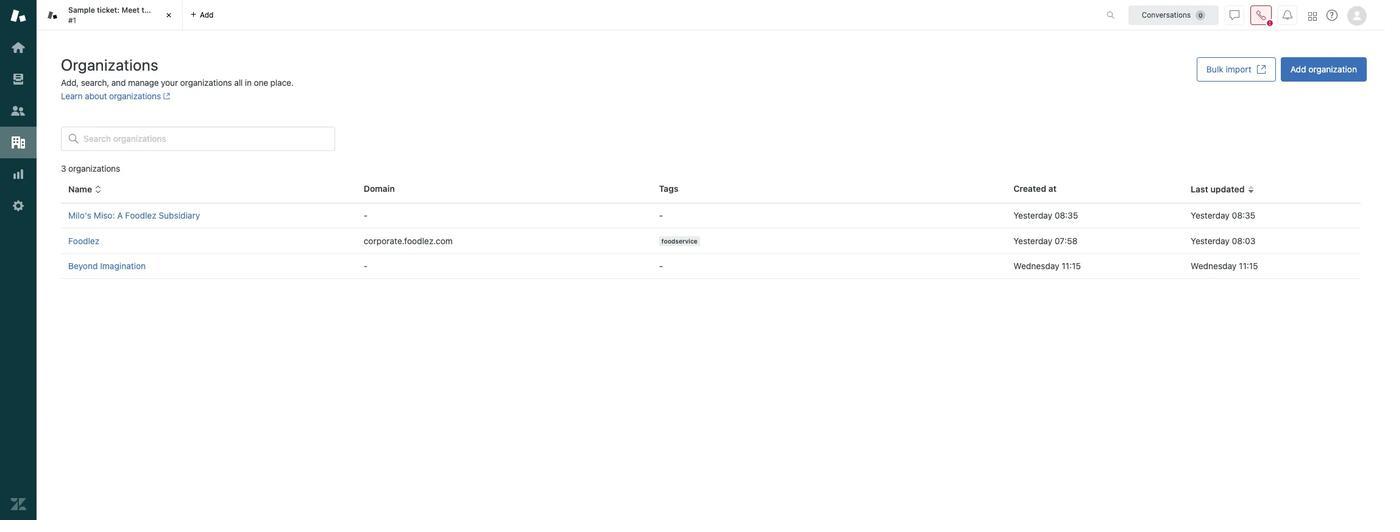 Task type: describe. For each thing, give the bounding box(es) containing it.
tab containing sample ticket: meet the ticket
[[37, 0, 183, 30]]

1 wednesday 11:15 from the left
[[1014, 261, 1082, 272]]

- down corporate.foodlez.com
[[364, 261, 368, 272]]

1 vertical spatial foodlez
[[68, 236, 99, 246]]

2 wednesday from the left
[[1191, 261, 1237, 272]]

milo's miso: a foodlez subsidiary
[[68, 210, 200, 221]]

miso:
[[94, 210, 115, 221]]

add organization
[[1291, 64, 1358, 74]]

1 11:15 from the left
[[1062, 261, 1082, 272]]

learn about organizations link
[[61, 91, 170, 101]]

learn about organizations
[[61, 91, 161, 101]]

views image
[[10, 71, 26, 87]]

yesterday 08:03
[[1191, 236, 1256, 246]]

organizations
[[61, 55, 158, 74]]

button displays agent's chat status as invisible. image
[[1230, 10, 1240, 20]]

beyond imagination link
[[68, 261, 146, 272]]

sample ticket: meet the ticket #1
[[68, 6, 176, 25]]

manage
[[128, 77, 159, 88]]

your
[[161, 77, 178, 88]]

#1
[[68, 16, 76, 25]]

organizations add, search, and manage your organizations all in one place.
[[61, 55, 294, 88]]

3 organizations
[[61, 163, 120, 174]]

2 wednesday 11:15 from the left
[[1191, 261, 1259, 272]]

ticket:
[[97, 6, 120, 15]]

last
[[1191, 184, 1209, 195]]

foodlez link
[[68, 236, 99, 246]]

yesterday 07:58
[[1014, 236, 1078, 246]]

foodservice
[[662, 238, 698, 245]]

yesterday left 08:03
[[1191, 236, 1230, 246]]

0 vertical spatial foodlez
[[125, 210, 156, 221]]

meet
[[122, 6, 140, 15]]

Search organizations field
[[84, 134, 327, 145]]

bulk import
[[1207, 64, 1252, 74]]

add button
[[183, 0, 221, 30]]

add,
[[61, 77, 79, 88]]

1 yesterday 08:35 from the left
[[1014, 210, 1079, 221]]

conversations
[[1142, 10, 1192, 19]]

last updated button
[[1191, 184, 1255, 195]]

corporate.foodlez.com
[[364, 236, 453, 246]]

search,
[[81, 77, 109, 88]]

add
[[1291, 64, 1307, 74]]

domain
[[364, 184, 395, 194]]

zendesk support image
[[10, 8, 26, 24]]

in
[[245, 77, 252, 88]]

3
[[61, 163, 66, 174]]

about
[[85, 91, 107, 101]]

tabs tab list
[[37, 0, 1094, 30]]

1 vertical spatial organizations
[[109, 91, 161, 101]]

yesterday down created at
[[1014, 210, 1053, 221]]



Task type: locate. For each thing, give the bounding box(es) containing it.
place.
[[271, 77, 294, 88]]

imagination
[[100, 261, 146, 272]]

milo's
[[68, 210, 92, 221]]

wednesday 11:15
[[1014, 261, 1082, 272], [1191, 261, 1259, 272]]

zendesk products image
[[1309, 12, 1318, 20]]

tab
[[37, 0, 183, 30]]

11:15 down the "07:58"
[[1062, 261, 1082, 272]]

0 horizontal spatial yesterday 08:35
[[1014, 210, 1079, 221]]

yesterday 08:35
[[1014, 210, 1079, 221], [1191, 210, 1256, 221]]

and
[[111, 77, 126, 88]]

wednesday 11:15 down yesterday 07:58
[[1014, 261, 1082, 272]]

customers image
[[10, 103, 26, 119]]

1 wednesday from the left
[[1014, 261, 1060, 272]]

notifications image
[[1283, 10, 1293, 20]]

close image
[[163, 9, 175, 21]]

08:35 up the "07:58"
[[1055, 210, 1079, 221]]

foodlez right a
[[125, 210, 156, 221]]

yesterday 08:35 up yesterday 07:58
[[1014, 210, 1079, 221]]

get started image
[[10, 40, 26, 55]]

2 yesterday 08:35 from the left
[[1191, 210, 1256, 221]]

- down domain at the left top of page
[[364, 210, 368, 221]]

1 horizontal spatial yesterday 08:35
[[1191, 210, 1256, 221]]

foodlez up beyond
[[68, 236, 99, 246]]

yesterday
[[1014, 210, 1053, 221], [1191, 210, 1230, 221], [1014, 236, 1053, 246], [1191, 236, 1230, 246]]

08:35
[[1055, 210, 1079, 221], [1233, 210, 1256, 221]]

created
[[1014, 184, 1047, 194]]

0 vertical spatial organizations
[[180, 77, 232, 88]]

2 vertical spatial organizations
[[68, 163, 120, 174]]

0 horizontal spatial foodlez
[[68, 236, 99, 246]]

beyond imagination
[[68, 261, 146, 272]]

2 08:35 from the left
[[1233, 210, 1256, 221]]

organizations inside organizations add, search, and manage your organizations all in one place.
[[180, 77, 232, 88]]

zendesk image
[[10, 497, 26, 513]]

add organization button
[[1281, 57, 1368, 82]]

all
[[234, 77, 243, 88]]

beyond
[[68, 261, 98, 272]]

wednesday
[[1014, 261, 1060, 272], [1191, 261, 1237, 272]]

wednesday down yesterday 07:58
[[1014, 261, 1060, 272]]

organization
[[1309, 64, 1358, 74]]

(opens in a new tab) image
[[161, 93, 170, 100]]

tags
[[659, 184, 679, 194]]

foodlez
[[125, 210, 156, 221], [68, 236, 99, 246]]

-
[[364, 210, 368, 221], [659, 210, 663, 221], [364, 261, 368, 272], [659, 261, 663, 272]]

main element
[[0, 0, 37, 521]]

08:35 up 08:03
[[1233, 210, 1256, 221]]

1 horizontal spatial 11:15
[[1240, 261, 1259, 272]]

bulk import button
[[1197, 57, 1277, 82]]

0 horizontal spatial wednesday
[[1014, 261, 1060, 272]]

organizations down the manage
[[109, 91, 161, 101]]

1 horizontal spatial wednesday 11:15
[[1191, 261, 1259, 272]]

1 horizontal spatial 08:35
[[1233, 210, 1256, 221]]

organizations up name "button"
[[68, 163, 120, 174]]

organizations left the all
[[180, 77, 232, 88]]

milo's miso: a foodlez subsidiary link
[[68, 210, 200, 221]]

learn
[[61, 91, 83, 101]]

1 horizontal spatial wednesday
[[1191, 261, 1237, 272]]

subsidiary
[[159, 210, 200, 221]]

get help image
[[1327, 10, 1338, 21]]

ticket
[[155, 6, 176, 15]]

0 horizontal spatial wednesday 11:15
[[1014, 261, 1082, 272]]

08:03
[[1233, 236, 1256, 246]]

the
[[142, 6, 153, 15]]

yesterday left the "07:58"
[[1014, 236, 1053, 246]]

wednesday down yesterday 08:03
[[1191, 261, 1237, 272]]

07:58
[[1055, 236, 1078, 246]]

2 11:15 from the left
[[1240, 261, 1259, 272]]

yesterday down last updated
[[1191, 210, 1230, 221]]

0 horizontal spatial 11:15
[[1062, 261, 1082, 272]]

- down foodservice
[[659, 261, 663, 272]]

organizations
[[180, 77, 232, 88], [109, 91, 161, 101], [68, 163, 120, 174]]

11:15 down 08:03
[[1240, 261, 1259, 272]]

one
[[254, 77, 268, 88]]

1 08:35 from the left
[[1055, 210, 1079, 221]]

11:15
[[1062, 261, 1082, 272], [1240, 261, 1259, 272]]

sample
[[68, 6, 95, 15]]

import
[[1226, 64, 1252, 74]]

organizations image
[[10, 135, 26, 151]]

wednesday 11:15 down yesterday 08:03
[[1191, 261, 1259, 272]]

- down tags
[[659, 210, 663, 221]]

yesterday 08:35 up yesterday 08:03
[[1191, 210, 1256, 221]]

1 horizontal spatial foodlez
[[125, 210, 156, 221]]

admin image
[[10, 198, 26, 214]]

reporting image
[[10, 166, 26, 182]]

created at
[[1014, 184, 1057, 194]]

bulk
[[1207, 64, 1224, 74]]

at
[[1049, 184, 1057, 194]]

updated
[[1211, 184, 1245, 195]]

last updated
[[1191, 184, 1245, 195]]

conversations button
[[1129, 5, 1219, 25]]

add
[[200, 10, 214, 19]]

name
[[68, 184, 92, 195]]

0 horizontal spatial 08:35
[[1055, 210, 1079, 221]]

name button
[[68, 184, 102, 195]]

a
[[117, 210, 123, 221]]



Task type: vqa. For each thing, say whether or not it's contained in the screenshot.
TRIAL
no



